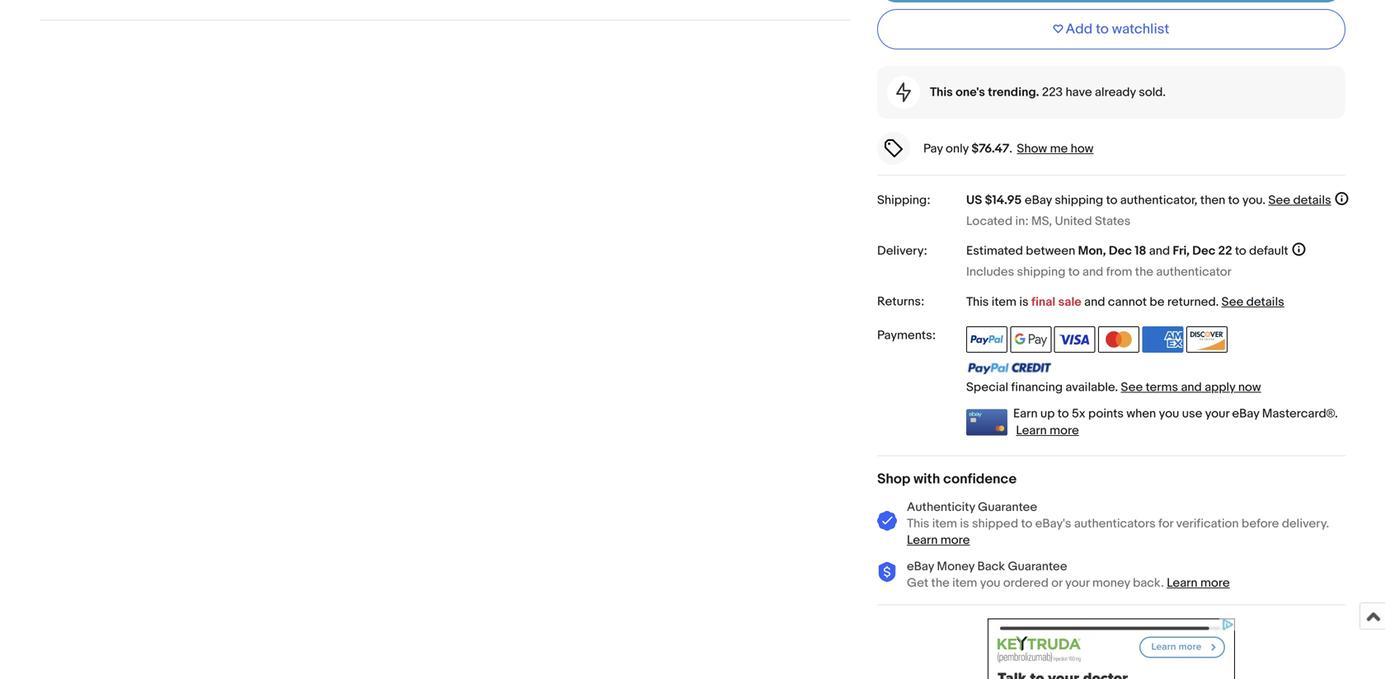 Task type: locate. For each thing, give the bounding box(es) containing it.
default
[[1249, 244, 1288, 259]]

ebay up ms, at the top right
[[1025, 193, 1052, 208]]

guarantee up shipped
[[978, 500, 1037, 515]]

more down 5x
[[1050, 423, 1079, 438]]

1 vertical spatial your
[[1065, 576, 1089, 591]]

0 horizontal spatial your
[[1065, 576, 1089, 591]]

. left show
[[1009, 142, 1012, 156]]

to left 5x
[[1058, 407, 1069, 421]]

more down verification
[[1200, 576, 1230, 591]]

. for this item is final sale and cannot be returned . see details
[[1216, 295, 1219, 310]]

1 vertical spatial ebay
[[1232, 407, 1259, 421]]

0 vertical spatial details
[[1293, 193, 1331, 208]]

from
[[1106, 265, 1132, 280]]

delivery.
[[1282, 516, 1329, 531]]

shipping up united
[[1055, 193, 1103, 208]]

0 horizontal spatial is
[[960, 516, 969, 531]]

0 horizontal spatial dec
[[1109, 244, 1132, 259]]

learn more link up money
[[907, 533, 970, 548]]

22
[[1218, 244, 1232, 259]]

details for this item is final sale and cannot be returned . see details
[[1246, 295, 1284, 310]]

your inside "earn up to 5x points when you use your ebay mastercard®. learn more"
[[1205, 407, 1229, 421]]

2 vertical spatial .
[[1216, 295, 1219, 310]]

0 vertical spatial you
[[1242, 193, 1262, 208]]

2 horizontal spatial learn more link
[[1167, 576, 1230, 591]]

authenticator,
[[1120, 193, 1197, 208]]

this
[[930, 85, 953, 100], [966, 295, 989, 310], [907, 516, 929, 531]]

you
[[1242, 193, 1262, 208], [1159, 407, 1179, 421], [980, 576, 1000, 591]]

item down includes
[[992, 295, 1017, 310]]

see up default
[[1268, 193, 1290, 208]]

you down back
[[980, 576, 1000, 591]]

1 horizontal spatial you
[[1159, 407, 1179, 421]]

earn
[[1013, 407, 1038, 421]]

0 horizontal spatial learn
[[907, 533, 938, 548]]

ebay money back guarantee
[[907, 559, 1067, 574]]

visa image
[[1054, 327, 1095, 353]]

0 vertical spatial the
[[1135, 265, 1153, 280]]

learn
[[1016, 423, 1047, 438], [907, 533, 938, 548], [1167, 576, 1198, 591]]

0 vertical spatial see
[[1268, 193, 1290, 208]]

0 horizontal spatial this
[[907, 516, 929, 531]]

0 vertical spatial your
[[1205, 407, 1229, 421]]

1 vertical spatial learn more link
[[907, 533, 970, 548]]

get
[[907, 576, 928, 591]]

1 horizontal spatial details
[[1293, 193, 1331, 208]]

to inside button
[[1096, 21, 1109, 38]]

1 vertical spatial .
[[1262, 193, 1266, 208]]

1 horizontal spatial is
[[1019, 295, 1029, 310]]

located in: ms, united states
[[966, 214, 1131, 229]]

pay
[[923, 142, 943, 156]]

with details__icon image for this one's trending.
[[896, 83, 911, 102]]

learn down earn
[[1016, 423, 1047, 438]]

your right the or
[[1065, 576, 1089, 591]]

.
[[1009, 142, 1012, 156], [1262, 193, 1266, 208], [1216, 295, 1219, 310]]

and for final
[[1084, 295, 1105, 310]]

to up states
[[1106, 193, 1117, 208]]

american express image
[[1142, 327, 1183, 353]]

us
[[966, 193, 982, 208]]

more
[[1050, 423, 1079, 438], [940, 533, 970, 548], [1200, 576, 1230, 591]]

item down authenticity
[[932, 516, 957, 531]]

1 vertical spatial with details__icon image
[[877, 511, 897, 532]]

is down authenticity
[[960, 516, 969, 531]]

1 vertical spatial details
[[1246, 295, 1284, 310]]

includes
[[966, 265, 1014, 280]]

0 vertical spatial more
[[1050, 423, 1079, 438]]

and right sale
[[1084, 295, 1105, 310]]

confidence
[[943, 471, 1017, 488]]

available.
[[1065, 380, 1118, 395]]

2 vertical spatial see
[[1121, 380, 1143, 395]]

this down includes
[[966, 295, 989, 310]]

with details__icon image left one's
[[896, 83, 911, 102]]

1 horizontal spatial this
[[930, 85, 953, 100]]

apply
[[1205, 380, 1235, 395]]

. down authenticator
[[1216, 295, 1219, 310]]

2 vertical spatial ebay
[[907, 559, 934, 574]]

1 vertical spatial see details link
[[1222, 295, 1284, 310]]

1 horizontal spatial the
[[1135, 265, 1153, 280]]

now
[[1238, 380, 1261, 395]]

advertisement region
[[988, 619, 1235, 679]]

0 vertical spatial guarantee
[[978, 500, 1037, 515]]

1 horizontal spatial your
[[1205, 407, 1229, 421]]

you inside "earn up to 5x points when you use your ebay mastercard®. learn more"
[[1159, 407, 1179, 421]]

to
[[1096, 21, 1109, 38], [1106, 193, 1117, 208], [1228, 193, 1240, 208], [1235, 244, 1246, 259], [1068, 265, 1080, 280], [1058, 407, 1069, 421], [1021, 516, 1032, 531]]

more inside authenticity guarantee this item is shipped to ebay's authenticators for verification before delivery. learn more
[[940, 533, 970, 548]]

paypal credit image
[[966, 362, 1052, 375]]

learn more link down up
[[1016, 423, 1079, 438]]

0 vertical spatial learn more link
[[1016, 423, 1079, 438]]

1 vertical spatial learn
[[907, 533, 938, 548]]

1 horizontal spatial ebay
[[1025, 193, 1052, 208]]

0 vertical spatial with details__icon image
[[896, 83, 911, 102]]

payments:
[[877, 328, 936, 343]]

and for dec
[[1149, 244, 1170, 259]]

dec left 18
[[1109, 244, 1132, 259]]

to inside authenticity guarantee this item is shipped to ebay's authenticators for verification before delivery. learn more
[[1021, 516, 1032, 531]]

learn down authenticity
[[907, 533, 938, 548]]

shipping
[[1055, 193, 1103, 208], [1017, 265, 1065, 280]]

learn right back.
[[1167, 576, 1198, 591]]

1 vertical spatial more
[[940, 533, 970, 548]]

0 horizontal spatial more
[[940, 533, 970, 548]]

2 vertical spatial with details__icon image
[[877, 562, 897, 583]]

1 vertical spatial this
[[966, 295, 989, 310]]

2 horizontal spatial learn
[[1167, 576, 1198, 591]]

0 vertical spatial learn
[[1016, 423, 1047, 438]]

1 horizontal spatial .
[[1216, 295, 1219, 310]]

this left one's
[[930, 85, 953, 100]]

points
[[1088, 407, 1124, 421]]

see details link down default
[[1222, 295, 1284, 310]]

between
[[1026, 244, 1075, 259]]

learn more link right back.
[[1167, 576, 1230, 591]]

sale
[[1058, 295, 1081, 310]]

discover image
[[1186, 327, 1227, 353]]

authenticity
[[907, 500, 975, 515]]

me
[[1050, 142, 1068, 156]]

located
[[966, 214, 1013, 229]]

0 horizontal spatial ebay
[[907, 559, 934, 574]]

2 horizontal spatial see
[[1268, 193, 1290, 208]]

show me how button
[[1015, 140, 1095, 156]]

final
[[1031, 295, 1055, 310]]

with details__icon image down "shop"
[[877, 511, 897, 532]]

dec
[[1109, 244, 1132, 259], [1192, 244, 1215, 259]]

your right use
[[1205, 407, 1229, 421]]

guarantee up get the item you ordered or your money back.
[[1008, 559, 1067, 574]]

2 vertical spatial learn
[[1167, 576, 1198, 591]]

see for and cannot be returned
[[1222, 295, 1244, 310]]

2 vertical spatial more
[[1200, 576, 1230, 591]]

item down money
[[952, 576, 977, 591]]

the
[[1135, 265, 1153, 280], [931, 576, 950, 591]]

1 horizontal spatial learn
[[1016, 423, 1047, 438]]

earn up to 5x points when you use your ebay mastercard®. learn more
[[1013, 407, 1338, 438]]

1 horizontal spatial more
[[1050, 423, 1079, 438]]

2 horizontal spatial .
[[1262, 193, 1266, 208]]

trending.
[[988, 85, 1039, 100]]

ebay down now
[[1232, 407, 1259, 421]]

is inside authenticity guarantee this item is shipped to ebay's authenticators for verification before delivery. learn more
[[960, 516, 969, 531]]

see details link
[[1268, 193, 1331, 208], [1222, 295, 1284, 310]]

your
[[1205, 407, 1229, 421], [1065, 576, 1089, 591]]

mon,
[[1078, 244, 1106, 259]]

this down authenticity
[[907, 516, 929, 531]]

details
[[1293, 193, 1331, 208], [1246, 295, 1284, 310]]

more up money
[[940, 533, 970, 548]]

1 vertical spatial item
[[932, 516, 957, 531]]

and
[[1149, 244, 1170, 259], [1082, 265, 1103, 280], [1084, 295, 1105, 310], [1181, 380, 1202, 395]]

ebay up get
[[907, 559, 934, 574]]

and up use
[[1181, 380, 1202, 395]]

0 vertical spatial is
[[1019, 295, 1029, 310]]

for
[[1158, 516, 1173, 531]]

with details__icon image
[[896, 83, 911, 102], [877, 511, 897, 532], [877, 562, 897, 583]]

you left use
[[1159, 407, 1179, 421]]

2 horizontal spatial more
[[1200, 576, 1230, 591]]

money
[[937, 559, 975, 574]]

0 vertical spatial this
[[930, 85, 953, 100]]

0 horizontal spatial .
[[1009, 142, 1012, 156]]

this item is final sale and cannot be returned . see details
[[966, 295, 1284, 310]]

united
[[1055, 214, 1092, 229]]

the down 18
[[1135, 265, 1153, 280]]

1 vertical spatial you
[[1159, 407, 1179, 421]]

. up default
[[1262, 193, 1266, 208]]

see up when
[[1121, 380, 1143, 395]]

2 vertical spatial learn more link
[[1167, 576, 1230, 591]]

1 vertical spatial is
[[960, 516, 969, 531]]

ebay
[[1025, 193, 1052, 208], [1232, 407, 1259, 421], [907, 559, 934, 574]]

then
[[1200, 193, 1225, 208]]

learn more link for get the item you ordered or your money back.
[[1167, 576, 1230, 591]]

special
[[966, 380, 1008, 395]]

more inside "earn up to 5x points when you use your ebay mastercard®. learn more"
[[1050, 423, 1079, 438]]

money
[[1092, 576, 1130, 591]]

1 horizontal spatial dec
[[1192, 244, 1215, 259]]

shipping down the between
[[1017, 265, 1065, 280]]

authenticity guarantee this item is shipped to ebay's authenticators for verification before delivery. learn more
[[907, 500, 1329, 548]]

learn inside "earn up to 5x points when you use your ebay mastercard®. learn more"
[[1016, 423, 1047, 438]]

paypal image
[[966, 327, 1007, 353]]

$14.95
[[985, 193, 1022, 208]]

and right 18
[[1149, 244, 1170, 259]]

with
[[914, 471, 940, 488]]

ordered
[[1003, 576, 1049, 591]]

2 horizontal spatial this
[[966, 295, 989, 310]]

us $14.95 ebay shipping to authenticator, then to you . see details
[[966, 193, 1331, 208]]

guarantee
[[978, 500, 1037, 515], [1008, 559, 1067, 574]]

see right returned
[[1222, 295, 1244, 310]]

is
[[1019, 295, 1029, 310], [960, 516, 969, 531]]

to left ebay's
[[1021, 516, 1032, 531]]

is left final
[[1019, 295, 1029, 310]]

see
[[1268, 193, 1290, 208], [1222, 295, 1244, 310], [1121, 380, 1143, 395]]

you right then
[[1242, 193, 1262, 208]]

0 horizontal spatial learn more link
[[907, 533, 970, 548]]

authenticator
[[1156, 265, 1231, 280]]

1 horizontal spatial see
[[1222, 295, 1244, 310]]

2 vertical spatial this
[[907, 516, 929, 531]]

item
[[992, 295, 1017, 310], [932, 516, 957, 531], [952, 576, 977, 591]]

dec left 22 on the right of the page
[[1192, 244, 1215, 259]]

0 horizontal spatial the
[[931, 576, 950, 591]]

0 horizontal spatial details
[[1246, 295, 1284, 310]]

the down money
[[931, 576, 950, 591]]

0 horizontal spatial you
[[980, 576, 1000, 591]]

1 vertical spatial see
[[1222, 295, 1244, 310]]

see details link up default
[[1268, 193, 1331, 208]]

with details__icon image left get
[[877, 562, 897, 583]]

this inside authenticity guarantee this item is shipped to ebay's authenticators for verification before delivery. learn more
[[907, 516, 929, 531]]

2 horizontal spatial ebay
[[1232, 407, 1259, 421]]

see for .
[[1268, 193, 1290, 208]]

to right add
[[1096, 21, 1109, 38]]



Task type: vqa. For each thing, say whether or not it's contained in the screenshot.
Fluke Test Equipment Multimeters link
no



Task type: describe. For each thing, give the bounding box(es) containing it.
2 dec from the left
[[1192, 244, 1215, 259]]

fri,
[[1173, 244, 1190, 259]]

this one's trending. 223 have already sold.
[[930, 85, 1166, 100]]

1 vertical spatial guarantee
[[1008, 559, 1067, 574]]

mastercard®.
[[1262, 407, 1338, 421]]

1 horizontal spatial learn more link
[[1016, 423, 1079, 438]]

add to watchlist button
[[877, 9, 1345, 50]]

0 vertical spatial item
[[992, 295, 1017, 310]]

delivery:
[[877, 244, 927, 259]]

or
[[1051, 576, 1062, 591]]

add
[[1066, 21, 1093, 38]]

how
[[1071, 142, 1094, 156]]

verification
[[1176, 516, 1239, 531]]

to down mon,
[[1068, 265, 1080, 280]]

and for see
[[1181, 380, 1202, 395]]

use
[[1182, 407, 1202, 421]]

2 horizontal spatial you
[[1242, 193, 1262, 208]]

estimated between mon, dec 18 and fri, dec 22 to default
[[966, 244, 1288, 259]]

in:
[[1015, 214, 1029, 229]]

0 vertical spatial .
[[1009, 142, 1012, 156]]

1 dec from the left
[[1109, 244, 1132, 259]]

returned
[[1167, 295, 1216, 310]]

cannot
[[1108, 295, 1147, 310]]

includes shipping to and from the authenticator
[[966, 265, 1231, 280]]

get the item you ordered or your money back.
[[907, 576, 1164, 591]]

2 vertical spatial you
[[980, 576, 1000, 591]]

be
[[1150, 295, 1165, 310]]

1 vertical spatial the
[[931, 576, 950, 591]]

ebay's
[[1035, 516, 1071, 531]]

0 vertical spatial shipping
[[1055, 193, 1103, 208]]

to right 22 on the right of the page
[[1235, 244, 1246, 259]]

. for us $14.95 ebay shipping to authenticator, then to you . see details
[[1262, 193, 1266, 208]]

see terms and apply now link
[[1121, 380, 1261, 395]]

shipping:
[[877, 193, 930, 208]]

terms
[[1146, 380, 1178, 395]]

only
[[946, 142, 969, 156]]

pay only $76.47 . show me how
[[923, 142, 1094, 156]]

1 vertical spatial shipping
[[1017, 265, 1065, 280]]

to right then
[[1228, 193, 1240, 208]]

back.
[[1133, 576, 1164, 591]]

shop with confidence
[[877, 471, 1017, 488]]

up
[[1040, 407, 1055, 421]]

one's
[[956, 85, 985, 100]]

to inside "earn up to 5x points when you use your ebay mastercard®. learn more"
[[1058, 407, 1069, 421]]

authenticators
[[1074, 516, 1156, 531]]

learn more link for authenticity guarantee
[[907, 533, 970, 548]]

learn inside authenticity guarantee this item is shipped to ebay's authenticators for verification before delivery. learn more
[[907, 533, 938, 548]]

back
[[977, 559, 1005, 574]]

estimated
[[966, 244, 1023, 259]]

shipped
[[972, 516, 1018, 531]]

before
[[1242, 516, 1279, 531]]

2 vertical spatial item
[[952, 576, 977, 591]]

ebay inside "earn up to 5x points when you use your ebay mastercard®. learn more"
[[1232, 407, 1259, 421]]

with details__icon image for authenticity guarantee
[[877, 511, 897, 532]]

add to watchlist
[[1066, 21, 1169, 38]]

special financing available. see terms and apply now
[[966, 380, 1261, 395]]

details for us $14.95 ebay shipping to authenticator, then to you . see details
[[1293, 193, 1331, 208]]

0 horizontal spatial see
[[1121, 380, 1143, 395]]

this for this one's trending. 223 have already sold.
[[930, 85, 953, 100]]

0 vertical spatial see details link
[[1268, 193, 1331, 208]]

master card image
[[1098, 327, 1139, 353]]

$76.47
[[971, 142, 1009, 156]]

shop
[[877, 471, 910, 488]]

states
[[1095, 214, 1131, 229]]

guarantee inside authenticity guarantee this item is shipped to ebay's authenticators for verification before delivery. learn more
[[978, 500, 1037, 515]]

show
[[1017, 142, 1047, 156]]

ms,
[[1031, 214, 1052, 229]]

already
[[1095, 85, 1136, 100]]

18
[[1135, 244, 1146, 259]]

google pay image
[[1010, 327, 1051, 353]]

when
[[1126, 407, 1156, 421]]

this for this item is final sale and cannot be returned . see details
[[966, 295, 989, 310]]

and down mon,
[[1082, 265, 1103, 280]]

ebay mastercard image
[[966, 409, 1007, 436]]

item inside authenticity guarantee this item is shipped to ebay's authenticators for verification before delivery. learn more
[[932, 516, 957, 531]]

watchlist
[[1112, 21, 1169, 38]]

with details__icon image for ebay money back guarantee
[[877, 562, 897, 583]]

have
[[1066, 85, 1092, 100]]

sold.
[[1139, 85, 1166, 100]]

financing
[[1011, 380, 1063, 395]]

5x
[[1072, 407, 1086, 421]]

0 vertical spatial ebay
[[1025, 193, 1052, 208]]

learn more
[[1167, 576, 1230, 591]]

returns:
[[877, 294, 924, 309]]

223
[[1042, 85, 1063, 100]]



